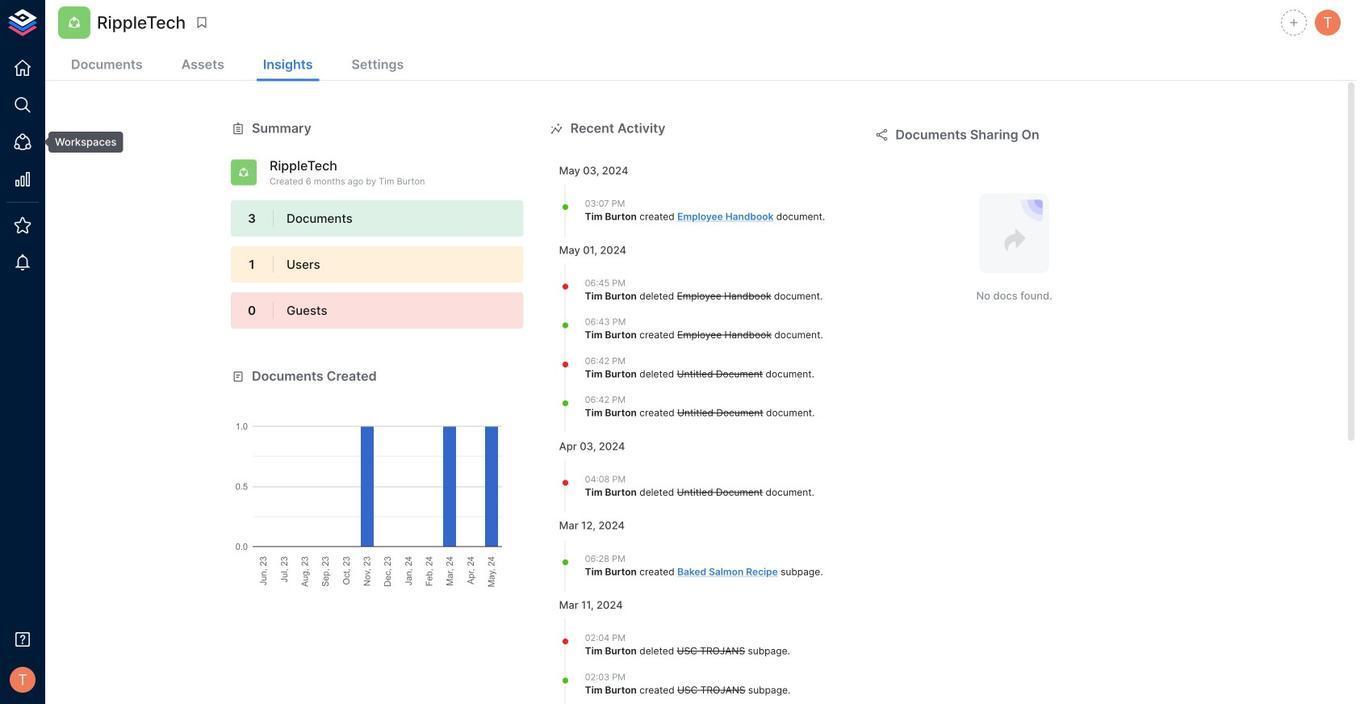 Task type: describe. For each thing, give the bounding box(es) containing it.
bookmark image
[[195, 15, 209, 30]]

a chart. image
[[231, 386, 524, 588]]



Task type: locate. For each thing, give the bounding box(es) containing it.
tooltip
[[37, 132, 123, 153]]

a chart. element
[[231, 386, 524, 588]]



Task type: vqa. For each thing, say whether or not it's contained in the screenshot.
leftmost do
no



